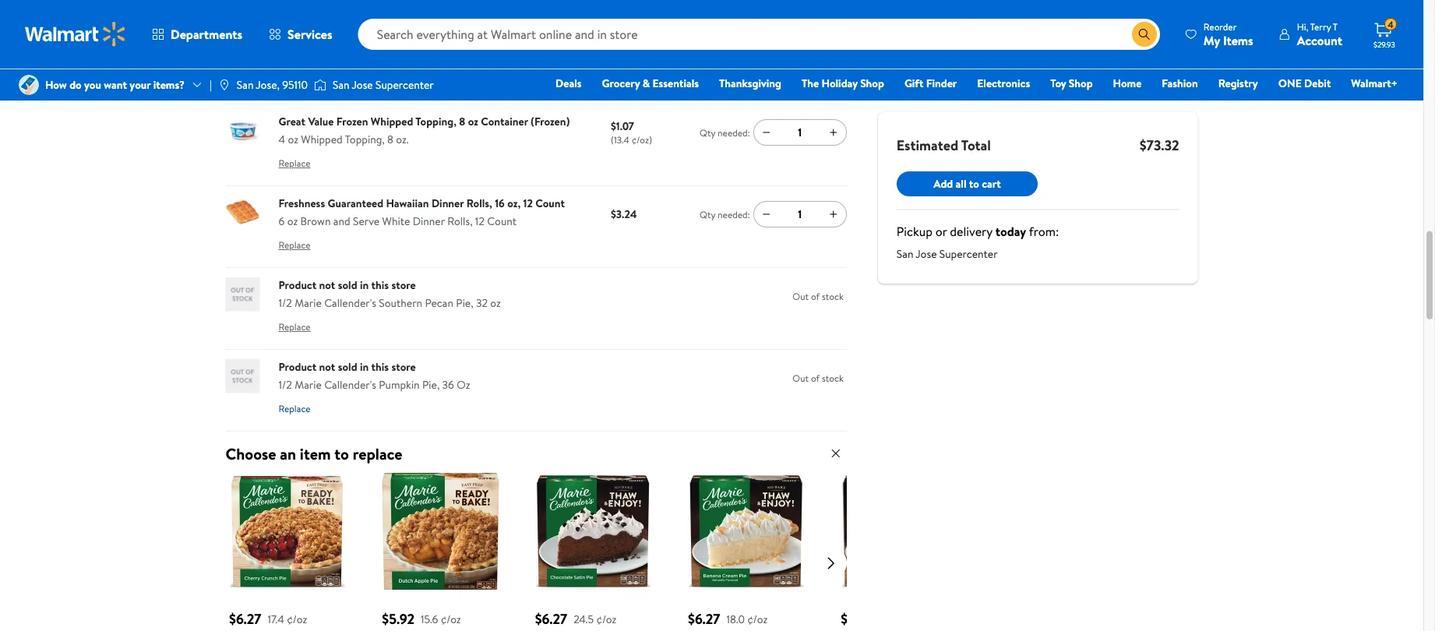 Task type: vqa. For each thing, say whether or not it's contained in the screenshot.
More
no



Task type: describe. For each thing, give the bounding box(es) containing it.
fashion link
[[1155, 75, 1205, 92]]

out for 1/2 marie callender's southern pecan pie, 32 oz
[[793, 289, 809, 303]]

callender's for pumpkin
[[324, 377, 376, 392]]

0 horizontal spatial 8
[[387, 132, 394, 147]]

0 horizontal spatial 2lb
[[396, 32, 410, 47]]

0 vertical spatial fresh
[[279, 32, 304, 47]]

to inside "button"
[[969, 176, 980, 191]]

1 vertical spatial baby-
[[329, 50, 356, 65]]

hawaiian
[[386, 195, 429, 210]]

san inside pickup or delivery today from: san jose supercenter
[[897, 246, 914, 261]]

in for pumpkin
[[360, 359, 369, 374]]

hi,
[[1297, 20, 1309, 33]]

needed: for $1.48
[[718, 44, 750, 57]]

qty for $3.24
[[700, 208, 716, 221]]

debit
[[1305, 76, 1331, 91]]

1 vertical spatial rolls,
[[447, 214, 473, 229]]

add all to cart button
[[897, 171, 1038, 196]]

decrease quantity freshness guaranteed hawaiian dinner rolls, 16 oz, 12 count-count, current quantity 1 image
[[760, 208, 773, 220]]

1 product group from the left
[[229, 473, 360, 631]]

0 vertical spatial rolls,
[[467, 195, 492, 210]]

1 shop from the left
[[860, 76, 884, 91]]

marie callender's chocolate satin pie, 25.6 oz (frozen) image
[[535, 473, 652, 590]]

san for san jose, 95110
[[237, 77, 254, 92]]

36
[[442, 377, 454, 392]]

walmart+ link
[[1345, 75, 1405, 92]]

(frozen)
[[531, 113, 570, 129]]

toy
[[1051, 76, 1066, 91]]

this for southern
[[371, 277, 389, 292]]

jose inside pickup or delivery today from: san jose supercenter
[[916, 246, 937, 261]]

0 horizontal spatial bag
[[413, 32, 431, 47]]

needed: for $3.24
[[718, 208, 750, 221]]

frozen
[[337, 113, 368, 129]]

3 product group from the left
[[535, 473, 666, 631]]

of for 1/2 marie callender's southern pecan pie, 32 oz
[[811, 289, 820, 303]]

oz
[[457, 377, 470, 392]]

replace for great value frozen whipped topping, 8 oz container (frozen) 4 oz whipped topping, 8 oz.
[[279, 157, 311, 170]]

walmart image
[[25, 22, 126, 47]]

out of stock for 1/2 marie callender's southern pecan pie, 32 oz
[[793, 289, 844, 303]]

not for product not sold in this store 1/2 marie callender's southern pecan pie, 32 oz
[[319, 277, 335, 292]]

finder
[[926, 76, 957, 91]]

serve
[[353, 214, 380, 229]]

oz left container
[[468, 113, 478, 129]]

1/2 for 1/2 marie callender's southern pecan pie, 32 oz
[[279, 295, 292, 311]]

how
[[45, 77, 67, 92]]

choose an item to replace
[[226, 443, 402, 465]]

this for pumpkin
[[371, 359, 389, 374]]

your
[[130, 77, 151, 92]]

$1.07
[[611, 118, 634, 133]]

oz inside freshness guaranteed hawaiian dinner rolls, 16 oz, 12 count 6 oz brown and serve white dinner rolls, 12 count
[[287, 214, 298, 229]]

2 needed: from the top
[[718, 126, 750, 139]]

¢/oz for $6.27 24.5 ¢/oz
[[596, 611, 616, 627]]

pecan
[[425, 295, 454, 311]]

1 vertical spatial 12
[[475, 214, 485, 229]]

oz down great
[[288, 132, 298, 147]]

4 inside great value frozen whipped topping, 8 oz container (frozen) 4 oz whipped topping, 8 oz.
[[279, 132, 285, 147]]

4 replace button from the top
[[279, 315, 311, 340]]

|
[[210, 77, 212, 92]]

items?
[[153, 77, 185, 92]]

6
[[279, 214, 285, 229]]

Search search field
[[358, 19, 1160, 50]]

grocery & essentials link
[[595, 75, 706, 92]]

electronics
[[977, 76, 1030, 91]]

store for southern
[[392, 277, 416, 292]]

pie, inside the product not sold in this store 1/2 marie callender's pumpkin pie, 36 oz
[[422, 377, 440, 392]]

estimated total
[[897, 135, 991, 155]]

deals
[[556, 76, 582, 91]]

1 vertical spatial whipped
[[301, 132, 343, 147]]

0 horizontal spatial to
[[335, 443, 349, 465]]

¢/oz)
[[632, 133, 652, 147]]

1 for fresh baby-cut carrots, 2lb bag 1 lbs fresh baby-cut carrots, 2lb bag
[[798, 43, 802, 58]]

gift finder
[[905, 76, 957, 91]]

1 vertical spatial 2lb
[[417, 50, 431, 65]]

product not sold in this store 1/2 marie callender's pumpkin pie, 36 oz
[[279, 359, 470, 392]]

from:
[[1029, 223, 1059, 240]]

thanksgiving link
[[712, 75, 789, 92]]

4 product group from the left
[[688, 473, 819, 631]]

how do you want your items?
[[45, 77, 185, 92]]

 image for san jose supercenter
[[314, 77, 327, 93]]

replace for fresh baby-cut carrots, 2lb bag 1 lbs fresh baby-cut carrots, 2lb bag
[[279, 75, 311, 88]]

search icon image
[[1138, 28, 1151, 41]]

want
[[104, 77, 127, 92]]

add all to cart
[[934, 176, 1001, 191]]

marie callender's coconut cream pie, 30.3 oz (frozen) image
[[841, 473, 958, 590]]

15.6
[[420, 611, 438, 627]]

departments
[[171, 26, 242, 43]]

$6.27 for $6.27 17.4 ¢/oz
[[229, 609, 261, 629]]

cart
[[982, 176, 1001, 191]]

1 horizontal spatial whipped
[[371, 113, 413, 129]]

1 vertical spatial count
[[487, 214, 517, 229]]

today
[[996, 223, 1026, 240]]

one debit link
[[1272, 75, 1338, 92]]

product for product not sold in this store 1/2 marie callender's southern pecan pie, 32 oz
[[279, 277, 317, 292]]

$6.27 18.0 ¢/oz
[[688, 609, 767, 629]]

in for southern
[[360, 277, 369, 292]]

choose
[[226, 443, 276, 465]]

great value frozen whipped topping, 8 oz container (frozen) 4 oz whipped topping, 8 oz.
[[279, 113, 570, 147]]

grocery
[[602, 76, 640, 91]]

marie callender's banana cream pie, 34.9 oz (frozen) image
[[688, 473, 805, 590]]

0 vertical spatial baby-
[[307, 32, 334, 47]]

value
[[308, 113, 334, 129]]

1 horizontal spatial count
[[536, 195, 565, 210]]

1 horizontal spatial 12
[[523, 195, 533, 210]]

or
[[936, 223, 947, 240]]

home link
[[1106, 75, 1149, 92]]

the holiday shop link
[[795, 75, 891, 92]]

services button
[[256, 16, 346, 53]]

sold for pumpkin
[[338, 359, 357, 374]]

southern
[[379, 295, 422, 311]]

the
[[802, 76, 819, 91]]

terry
[[1311, 20, 1331, 33]]

1 horizontal spatial topping,
[[416, 113, 457, 129]]

fresh baby-cut carrots, 2lb bag image
[[226, 32, 260, 66]]

t
[[1333, 20, 1338, 33]]

walmart+
[[1352, 76, 1398, 91]]

departments button
[[139, 16, 256, 53]]

$3.24
[[611, 207, 637, 222]]

out for 1/2 marie callender's pumpkin pie, 36 oz
[[793, 371, 809, 384]]

grocery & essentials
[[602, 76, 699, 91]]

pickup
[[897, 223, 933, 240]]

stock for 1/2 marie callender's southern pecan pie, 32 oz
[[822, 289, 844, 303]]

replace button for freshness guaranteed hawaiian dinner rolls, 16 oz, 12 count 6 oz brown and serve white dinner rolls, 12 count
[[279, 233, 311, 258]]

2 shop from the left
[[1069, 76, 1093, 91]]

0 vertical spatial supercenter
[[376, 77, 434, 92]]

$6.27 24.5 ¢/oz
[[535, 609, 616, 629]]

Walmart Site-Wide search field
[[358, 19, 1160, 50]]

reorder my items
[[1204, 20, 1254, 49]]

product not sold in this store 1/2 marie callender's southern pecan pie, 32 oz
[[279, 277, 501, 311]]

all
[[956, 176, 967, 191]]

17.4
[[267, 611, 284, 627]]

electronics link
[[970, 75, 1037, 92]]

0 vertical spatial carrots,
[[354, 32, 393, 47]]

great value frozen whipped topping, 8 oz container (frozen) image
[[226, 113, 260, 148]]

$5.92
[[382, 609, 414, 629]]

fresh baby-cut carrots, 2lb bag link
[[279, 32, 431, 47]]

do
[[69, 77, 82, 92]]

marie callender's cherry crunch pie, 36 oz (frozen) image
[[229, 473, 346, 590]]



Task type: locate. For each thing, give the bounding box(es) containing it.
¢/oz right 15.6 on the bottom left of the page
[[440, 611, 461, 627]]

 image for san jose, 95110
[[218, 79, 231, 91]]

2 in from the top
[[360, 359, 369, 374]]

pie, left "32"
[[456, 295, 473, 311]]

count down 16
[[487, 214, 517, 229]]

¢/oz inside '$6.27 18.0 ¢/oz'
[[747, 611, 767, 627]]

san jose supercenter
[[333, 77, 434, 92]]

needed: left decrease quantity freshness guaranteed hawaiian dinner rolls, 16 oz, 12 count-count, current quantity 1 image
[[718, 208, 750, 221]]

1 vertical spatial cut
[[356, 50, 373, 65]]

1 vertical spatial stock
[[822, 371, 844, 384]]

product
[[279, 277, 317, 292], [279, 359, 317, 374]]

0 vertical spatial callender's
[[324, 295, 376, 311]]

store up southern
[[392, 277, 416, 292]]

0 vertical spatial of
[[811, 289, 820, 303]]

3 needed: from the top
[[718, 208, 750, 221]]

needed: left decrease quantity fresh baby-cut carrots, 2lb bag-count, current quantity 1 icon
[[718, 44, 750, 57]]

1 lemons, 2 lb bag image from the top
[[226, 277, 260, 311]]

0 vertical spatial product
[[279, 277, 317, 292]]

1 vertical spatial callender's
[[324, 377, 376, 392]]

my
[[1204, 32, 1220, 49]]

pumpkin
[[379, 377, 420, 392]]

1/2 inside product not sold in this store 1/2 marie callender's southern pecan pie, 32 oz
[[279, 295, 292, 311]]

$6.27 left 24.5
[[535, 609, 567, 629]]

$1.48
[[611, 36, 636, 51]]

replace button for great value frozen whipped topping, 8 oz container (frozen) 4 oz whipped topping, 8 oz.
[[279, 151, 311, 176]]

2 replace button from the top
[[279, 151, 311, 176]]

3 qty from the top
[[700, 208, 716, 221]]

product for product not sold in this store 1/2 marie callender's pumpkin pie, 36 oz
[[279, 359, 317, 374]]

this up pumpkin
[[371, 359, 389, 374]]

1 vertical spatial fresh
[[300, 50, 326, 65]]

0 vertical spatial 4
[[1388, 18, 1394, 31]]

0 vertical spatial 1/2
[[279, 295, 292, 311]]

4 up $29.93 on the top right of page
[[1388, 18, 1394, 31]]

needed:
[[718, 44, 750, 57], [718, 126, 750, 139], [718, 208, 750, 221]]

95110
[[282, 77, 308, 92]]

1 horizontal spatial supercenter
[[940, 246, 998, 261]]

$6.27 for $6.27 24.5 ¢/oz
[[535, 609, 567, 629]]

1 horizontal spatial shop
[[1069, 76, 1093, 91]]

rolls,
[[467, 195, 492, 210], [447, 214, 473, 229]]

1 vertical spatial of
[[811, 371, 820, 384]]

1 ¢/oz from the left
[[287, 611, 307, 627]]

an
[[280, 443, 296, 465]]

of for 1/2 marie callender's pumpkin pie, 36 oz
[[811, 371, 820, 384]]

san
[[237, 77, 254, 92], [333, 77, 350, 92], [897, 246, 914, 261]]

brown
[[300, 214, 331, 229]]

1 vertical spatial marie
[[295, 377, 322, 392]]

1 of from the top
[[811, 289, 820, 303]]

rolls, down freshness guaranteed hawaiian dinner rolls, 16 oz, 12 count link
[[447, 214, 473, 229]]

whipped down value
[[301, 132, 343, 147]]

lemons, 2 lb bag image for 1/2 marie callender's southern pecan pie, 32 oz
[[226, 277, 260, 311]]

shop
[[860, 76, 884, 91], [1069, 76, 1093, 91]]

increase quantity fresh baby-cut carrots, 2lb bag-count, current quantity 1 image
[[827, 44, 840, 57]]

product group containing $5.92
[[382, 473, 513, 631]]

1 vertical spatial out of stock
[[793, 371, 844, 384]]

account
[[1297, 32, 1343, 49]]

0 vertical spatial count
[[536, 195, 565, 210]]

0 vertical spatial pie,
[[456, 295, 473, 311]]

0 horizontal spatial pie,
[[422, 377, 440, 392]]

to right item
[[335, 443, 349, 465]]

next slide for items to replace list image
[[816, 548, 847, 579]]

product inside the product not sold in this store 1/2 marie callender's pumpkin pie, 36 oz
[[279, 359, 317, 374]]

jose down fresh baby-cut carrots, 2lb bag 1 lbs fresh baby-cut carrots, 2lb bag
[[352, 77, 373, 92]]

5 replace button from the top
[[279, 397, 311, 422]]

2lb
[[396, 32, 410, 47], [417, 50, 431, 65]]

8 left oz.
[[387, 132, 394, 147]]

jose down pickup
[[916, 246, 937, 261]]

qty left the 'decrease quantity great value frozen whipped topping, 8 oz container (frozen)-count, current quantity 1' image
[[700, 126, 716, 139]]

 image
[[19, 75, 39, 95], [314, 77, 327, 93], [218, 79, 231, 91]]

2 product group from the left
[[382, 473, 513, 631]]

1 for freshness guaranteed hawaiian dinner rolls, 16 oz, 12 count 6 oz brown and serve white dinner rolls, 12 count
[[798, 207, 802, 222]]

add
[[934, 176, 953, 191]]

in down serve
[[360, 277, 369, 292]]

1
[[798, 43, 802, 58], [279, 50, 282, 65], [798, 125, 802, 140], [798, 207, 802, 222]]

1 vertical spatial carrots,
[[376, 50, 414, 65]]

2 vertical spatial qty needed:
[[700, 208, 750, 221]]

supercenter down delivery
[[940, 246, 998, 261]]

bag up san jose supercenter
[[413, 32, 431, 47]]

out
[[793, 289, 809, 303], [793, 371, 809, 384]]

1 out of stock from the top
[[793, 289, 844, 303]]

lbs
[[285, 50, 298, 65]]

2 lemons, 2 lb bag image from the top
[[226, 359, 260, 393]]

0 horizontal spatial  image
[[19, 75, 39, 95]]

you
[[84, 77, 101, 92]]

1 vertical spatial qty
[[700, 126, 716, 139]]

5 product group from the left
[[841, 473, 972, 631]]

in inside product not sold in this store 1/2 marie callender's southern pecan pie, 32 oz
[[360, 277, 369, 292]]

deals link
[[549, 75, 589, 92]]

1 needed: from the top
[[718, 44, 750, 57]]

1 right decrease quantity freshness guaranteed hawaiian dinner rolls, 16 oz, 12 count-count, current quantity 1 image
[[798, 207, 802, 222]]

marie
[[295, 295, 322, 311], [295, 377, 322, 392]]

oz,
[[507, 195, 521, 210]]

close items to replace image
[[830, 447, 842, 460]]

the holiday shop
[[802, 76, 884, 91]]

lemons, 2 lb bag image
[[226, 277, 260, 311], [226, 359, 260, 393]]

0 vertical spatial 2lb
[[396, 32, 410, 47]]

0 vertical spatial this
[[371, 277, 389, 292]]

2 1/2 from the top
[[279, 377, 292, 392]]

qty needed:
[[700, 44, 750, 57], [700, 126, 750, 139], [700, 208, 750, 221]]

0 vertical spatial 12
[[523, 195, 533, 210]]

0 vertical spatial qty needed:
[[700, 44, 750, 57]]

registry
[[1219, 76, 1258, 91]]

and
[[333, 214, 350, 229]]

not inside the product not sold in this store 1/2 marie callender's pumpkin pie, 36 oz
[[319, 359, 335, 374]]

0 vertical spatial needed:
[[718, 44, 750, 57]]

1 vertical spatial topping,
[[345, 132, 385, 147]]

0 vertical spatial dinner
[[432, 195, 464, 210]]

2 replace from the top
[[279, 157, 311, 170]]

1 for great value frozen whipped topping, 8 oz container (frozen) 4 oz whipped topping, 8 oz.
[[798, 125, 802, 140]]

1 not from the top
[[319, 277, 335, 292]]

1 stock from the top
[[822, 289, 844, 303]]

2 vertical spatial qty
[[700, 208, 716, 221]]

1 vertical spatial supercenter
[[940, 246, 998, 261]]

0 vertical spatial store
[[392, 277, 416, 292]]

shop right holiday
[[860, 76, 884, 91]]

32
[[476, 295, 488, 311]]

1 store from the top
[[392, 277, 416, 292]]

items
[[1223, 32, 1254, 49]]

qty needed: up thanksgiving link
[[700, 44, 750, 57]]

0 vertical spatial not
[[319, 277, 335, 292]]

callender's
[[324, 295, 376, 311], [324, 377, 376, 392]]

¢/oz for $6.27 18.0 ¢/oz
[[747, 611, 767, 627]]

decrease quantity fresh baby-cut carrots, 2lb bag-count, current quantity 1 image
[[760, 44, 773, 57]]

1 vertical spatial 1/2
[[279, 377, 292, 392]]

cut
[[334, 32, 352, 47], [356, 50, 373, 65]]

2 horizontal spatial san
[[897, 246, 914, 261]]

$6.27 for $6.27 18.0 ¢/oz
[[688, 609, 720, 629]]

this inside product not sold in this store 1/2 marie callender's southern pecan pie, 32 oz
[[371, 277, 389, 292]]

$29.93
[[1374, 39, 1396, 49]]

1 sold from the top
[[338, 277, 357, 292]]

0 horizontal spatial cut
[[334, 32, 352, 47]]

dinner down freshness guaranteed hawaiian dinner rolls, 16 oz, 12 count link
[[413, 214, 445, 229]]

topping, down san jose supercenter
[[416, 113, 457, 129]]

to right all
[[969, 176, 980, 191]]

sold inside the product not sold in this store 1/2 marie callender's pumpkin pie, 36 oz
[[338, 359, 357, 374]]

2 sold from the top
[[338, 359, 357, 374]]

1 vertical spatial 8
[[387, 132, 394, 147]]

1 product from the top
[[279, 277, 317, 292]]

replace button
[[279, 69, 311, 94], [279, 151, 311, 176], [279, 233, 311, 258], [279, 315, 311, 340], [279, 397, 311, 422]]

1 horizontal spatial 2lb
[[417, 50, 431, 65]]

not for product not sold in this store 1/2 marie callender's pumpkin pie, 36 oz
[[319, 359, 335, 374]]

freshness guaranteed hawaiian dinner rolls, 16 oz, 12 count image
[[226, 195, 260, 230]]

 image left how
[[19, 75, 39, 95]]

 image for how do you want your items?
[[19, 75, 39, 95]]

2 vertical spatial needed:
[[718, 208, 750, 221]]

cut right services
[[334, 32, 352, 47]]

0 horizontal spatial whipped
[[301, 132, 343, 147]]

3 $6.27 from the left
[[688, 609, 720, 629]]

1 marie from the top
[[295, 295, 322, 311]]

qty needed: for $1.48
[[700, 44, 750, 57]]

8 left container
[[459, 113, 465, 129]]

1 horizontal spatial cut
[[356, 50, 373, 65]]

1 vertical spatial qty needed:
[[700, 126, 750, 139]]

4 ¢/oz from the left
[[747, 611, 767, 627]]

4 replace from the top
[[279, 320, 311, 334]]

essentials
[[653, 76, 699, 91]]

registry link
[[1212, 75, 1265, 92]]

sold inside product not sold in this store 1/2 marie callender's southern pecan pie, 32 oz
[[338, 277, 357, 292]]

0 vertical spatial marie
[[295, 295, 322, 311]]

2 not from the top
[[319, 359, 335, 374]]

san up frozen
[[333, 77, 350, 92]]

1 vertical spatial needed:
[[718, 126, 750, 139]]

supercenter inside pickup or delivery today from: san jose supercenter
[[940, 246, 998, 261]]

(13.4
[[611, 133, 629, 147]]

0 horizontal spatial count
[[487, 214, 517, 229]]

1 vertical spatial lemons, 2 lb bag image
[[226, 359, 260, 393]]

qty needed: for $3.24
[[700, 208, 750, 221]]

pie, inside product not sold in this store 1/2 marie callender's southern pecan pie, 32 oz
[[456, 295, 473, 311]]

san left "jose,"
[[237, 77, 254, 92]]

2 callender's from the top
[[324, 377, 376, 392]]

1 horizontal spatial jose
[[916, 246, 937, 261]]

store for pumpkin
[[392, 359, 416, 374]]

this inside the product not sold in this store 1/2 marie callender's pumpkin pie, 36 oz
[[371, 359, 389, 374]]

2 marie from the top
[[295, 377, 322, 392]]

services
[[288, 26, 332, 43]]

toy shop link
[[1044, 75, 1100, 92]]

1 vertical spatial out
[[793, 371, 809, 384]]

3 qty needed: from the top
[[700, 208, 750, 221]]

fresh right lbs at the left top
[[300, 50, 326, 65]]

qty for $1.48
[[700, 44, 716, 57]]

needed: left the 'decrease quantity great value frozen whipped topping, 8 oz container (frozen)-count, current quantity 1' image
[[718, 126, 750, 139]]

1 vertical spatial this
[[371, 359, 389, 374]]

marie callenders dutch apple pie dessert, 38 oz (frozen) image
[[382, 473, 499, 590]]

1 vertical spatial bag
[[434, 50, 452, 65]]

1 horizontal spatial pie,
[[456, 295, 473, 311]]

¢/oz right 17.4
[[287, 611, 307, 627]]

increase quantity great value frozen whipped topping, 8 oz container (frozen)-count, current quantity 1 image
[[827, 126, 840, 139]]

dinner
[[432, 195, 464, 210], [413, 214, 445, 229]]

1 qty needed: from the top
[[700, 44, 750, 57]]

whipped up oz.
[[371, 113, 413, 129]]

¢/oz inside $6.27 24.5 ¢/oz
[[596, 611, 616, 627]]

rolls, left 16
[[467, 195, 492, 210]]

12 right 'oz,'
[[523, 195, 533, 210]]

0 vertical spatial in
[[360, 277, 369, 292]]

2 this from the top
[[371, 359, 389, 374]]

one debit
[[1279, 76, 1331, 91]]

$6.27 left 17.4
[[229, 609, 261, 629]]

1 right the 'decrease quantity great value frozen whipped topping, 8 oz container (frozen)-count, current quantity 1' image
[[798, 125, 802, 140]]

1 in from the top
[[360, 277, 369, 292]]

2 out of stock from the top
[[793, 371, 844, 384]]

2 store from the top
[[392, 359, 416, 374]]

2 qty needed: from the top
[[700, 126, 750, 139]]

3 replace button from the top
[[279, 233, 311, 258]]

0 horizontal spatial jose
[[352, 77, 373, 92]]

24.5
[[573, 611, 593, 627]]

$5.92 15.6 ¢/oz
[[382, 609, 461, 629]]

callender's left southern
[[324, 295, 376, 311]]

to
[[969, 176, 980, 191], [335, 443, 349, 465]]

1 horizontal spatial bag
[[434, 50, 452, 65]]

 image right '95110'
[[314, 77, 327, 93]]

1 vertical spatial sold
[[338, 359, 357, 374]]

store up pumpkin
[[392, 359, 416, 374]]

1 horizontal spatial san
[[333, 77, 350, 92]]

1 vertical spatial dinner
[[413, 214, 445, 229]]

topping, down frozen
[[345, 132, 385, 147]]

total
[[962, 135, 991, 155]]

2 product from the top
[[279, 359, 317, 374]]

qty needed: left the 'decrease quantity great value frozen whipped topping, 8 oz container (frozen)-count, current quantity 1' image
[[700, 126, 750, 139]]

1 left increase quantity fresh baby-cut carrots, 2lb bag-count, current quantity 1 image
[[798, 43, 802, 58]]

replace
[[353, 443, 402, 465]]

$6.27 for $6.27
[[841, 609, 873, 629]]

¢/oz right 18.0
[[747, 611, 767, 627]]

2 qty from the top
[[700, 126, 716, 139]]

holiday
[[822, 76, 858, 91]]

1 left lbs at the left top
[[279, 50, 282, 65]]

marie inside product not sold in this store 1/2 marie callender's southern pecan pie, 32 oz
[[295, 295, 322, 311]]

1 horizontal spatial 8
[[459, 113, 465, 129]]

increase quantity freshness guaranteed hawaiian dinner rolls, 16 oz, 12 count-count, current quantity 1 image
[[827, 208, 840, 220]]

store inside product not sold in this store 1/2 marie callender's southern pecan pie, 32 oz
[[392, 277, 416, 292]]

1 vertical spatial 4
[[279, 132, 285, 147]]

great value frozen whipped topping, 8 oz container (frozen) link
[[279, 113, 570, 129]]

0 vertical spatial sold
[[338, 277, 357, 292]]

1 vertical spatial product
[[279, 359, 317, 374]]

stock
[[822, 289, 844, 303], [822, 371, 844, 384]]

1 this from the top
[[371, 277, 389, 292]]

1 qty from the top
[[700, 44, 716, 57]]

oz
[[468, 113, 478, 129], [288, 132, 298, 147], [287, 214, 298, 229], [490, 295, 501, 311]]

san down pickup
[[897, 246, 914, 261]]

0 horizontal spatial topping,
[[345, 132, 385, 147]]

$6.27
[[229, 609, 261, 629], [535, 609, 567, 629], [688, 609, 720, 629], [841, 609, 873, 629]]

product group
[[229, 473, 360, 631], [382, 473, 513, 631], [535, 473, 666, 631], [688, 473, 819, 631], [841, 473, 972, 631]]

callender's inside product not sold in this store 1/2 marie callender's southern pecan pie, 32 oz
[[324, 295, 376, 311]]

replace button for fresh baby-cut carrots, 2lb bag 1 lbs fresh baby-cut carrots, 2lb bag
[[279, 69, 311, 94]]

count right 'oz,'
[[536, 195, 565, 210]]

product inside product not sold in this store 1/2 marie callender's southern pecan pie, 32 oz
[[279, 277, 317, 292]]

fashion
[[1162, 76, 1198, 91]]

1 vertical spatial pie,
[[422, 377, 440, 392]]

shop right toy
[[1069, 76, 1093, 91]]

pickup or delivery today from: san jose supercenter
[[897, 223, 1059, 261]]

2 of from the top
[[811, 371, 820, 384]]

3 replace from the top
[[279, 239, 311, 252]]

¢/oz right 24.5
[[596, 611, 616, 627]]

¢/oz
[[287, 611, 307, 627], [440, 611, 461, 627], [596, 611, 616, 627], [747, 611, 767, 627]]

2 stock from the top
[[822, 371, 844, 384]]

item
[[300, 443, 331, 465]]

1 vertical spatial store
[[392, 359, 416, 374]]

supercenter up great value frozen whipped topping, 8 oz container (frozen) link
[[376, 77, 434, 92]]

marie for product not sold in this store 1/2 marie callender's southern pecan pie, 32 oz
[[295, 295, 322, 311]]

san jose, 95110
[[237, 77, 308, 92]]

&
[[643, 76, 650, 91]]

1 $6.27 from the left
[[229, 609, 261, 629]]

home
[[1113, 76, 1142, 91]]

2 horizontal spatial  image
[[314, 77, 327, 93]]

0 vertical spatial stock
[[822, 289, 844, 303]]

callender's inside the product not sold in this store 1/2 marie callender's pumpkin pie, 36 oz
[[324, 377, 376, 392]]

2 ¢/oz from the left
[[440, 611, 461, 627]]

pie,
[[456, 295, 473, 311], [422, 377, 440, 392]]

callender's left pumpkin
[[324, 377, 376, 392]]

5 replace from the top
[[279, 402, 311, 416]]

gift
[[905, 76, 924, 91]]

estimated
[[897, 135, 959, 155]]

0 vertical spatial 8
[[459, 113, 465, 129]]

not inside product not sold in this store 1/2 marie callender's southern pecan pie, 32 oz
[[319, 277, 335, 292]]

3 ¢/oz from the left
[[596, 611, 616, 627]]

out of stock for 1/2 marie callender's pumpkin pie, 36 oz
[[793, 371, 844, 384]]

0 vertical spatial bag
[[413, 32, 431, 47]]

qty needed: left decrease quantity freshness guaranteed hawaiian dinner rolls, 16 oz, 12 count-count, current quantity 1 image
[[700, 208, 750, 221]]

¢/oz for $6.27 17.4 ¢/oz
[[287, 611, 307, 627]]

san for san jose supercenter
[[333, 77, 350, 92]]

$6.27 left 18.0
[[688, 609, 720, 629]]

lemons, 2 lb bag image for 1/2 marie callender's pumpkin pie, 36 oz
[[226, 359, 260, 393]]

out of stock
[[793, 289, 844, 303], [793, 371, 844, 384]]

oz right 6
[[287, 214, 298, 229]]

this up southern
[[371, 277, 389, 292]]

0 vertical spatial qty
[[700, 44, 716, 57]]

fresh up lbs at the left top
[[279, 32, 304, 47]]

0 horizontal spatial san
[[237, 77, 254, 92]]

in down product not sold in this store 1/2 marie callender's southern pecan pie, 32 oz
[[360, 359, 369, 374]]

1/2 for 1/2 marie callender's pumpkin pie, 36 oz
[[279, 377, 292, 392]]

2 $6.27 from the left
[[535, 609, 567, 629]]

thanksgiving
[[719, 76, 782, 91]]

¢/oz for $5.92 15.6 ¢/oz
[[440, 611, 461, 627]]

1 horizontal spatial to
[[969, 176, 980, 191]]

16
[[495, 195, 505, 210]]

marie for product not sold in this store 1/2 marie callender's pumpkin pie, 36 oz
[[295, 377, 322, 392]]

qty left decrease quantity freshness guaranteed hawaiian dinner rolls, 16 oz, 12 count-count, current quantity 1 image
[[700, 208, 716, 221]]

0 horizontal spatial 12
[[475, 214, 485, 229]]

replace for freshness guaranteed hawaiian dinner rolls, 16 oz, 12 count 6 oz brown and serve white dinner rolls, 12 count
[[279, 239, 311, 252]]

1/2 inside the product not sold in this store 1/2 marie callender's pumpkin pie, 36 oz
[[279, 377, 292, 392]]

dinner right the hawaiian
[[432, 195, 464, 210]]

oz.
[[396, 132, 409, 147]]

¢/oz inside $5.92 15.6 ¢/oz
[[440, 611, 461, 627]]

1 vertical spatial jose
[[916, 246, 937, 261]]

12 down freshness guaranteed hawaiian dinner rolls, 16 oz, 12 count link
[[475, 214, 485, 229]]

12
[[523, 195, 533, 210], [475, 214, 485, 229]]

0 vertical spatial topping,
[[416, 113, 457, 129]]

freshness guaranteed hawaiian dinner rolls, 16 oz, 12 count 6 oz brown and serve white dinner rolls, 12 count
[[279, 195, 565, 229]]

stock for 1/2 marie callender's pumpkin pie, 36 oz
[[822, 371, 844, 384]]

pie, left the 36
[[422, 377, 440, 392]]

bag up great value frozen whipped topping, 8 oz container (frozen) link
[[434, 50, 452, 65]]

1 callender's from the top
[[324, 295, 376, 311]]

1 vertical spatial in
[[360, 359, 369, 374]]

1 horizontal spatial  image
[[218, 79, 231, 91]]

4 down great
[[279, 132, 285, 147]]

reorder
[[1204, 20, 1237, 33]]

qty up thanksgiving link
[[700, 44, 716, 57]]

toy shop
[[1051, 76, 1093, 91]]

0 vertical spatial jose
[[352, 77, 373, 92]]

1 replace from the top
[[279, 75, 311, 88]]

1 out from the top
[[793, 289, 809, 303]]

0 vertical spatial out of stock
[[793, 289, 844, 303]]

0 horizontal spatial 4
[[279, 132, 285, 147]]

callender's for southern
[[324, 295, 376, 311]]

$6.27 down the next slide for items to replace list icon
[[841, 609, 873, 629]]

container
[[481, 113, 528, 129]]

2 out from the top
[[793, 371, 809, 384]]

0 vertical spatial cut
[[334, 32, 352, 47]]

cut down fresh baby-cut carrots, 2lb bag link
[[356, 50, 373, 65]]

1 vertical spatial to
[[335, 443, 349, 465]]

1 inside fresh baby-cut carrots, 2lb bag 1 lbs fresh baby-cut carrots, 2lb bag
[[279, 50, 282, 65]]

0 horizontal spatial supercenter
[[376, 77, 434, 92]]

baby-
[[307, 32, 334, 47], [329, 50, 356, 65]]

1 vertical spatial not
[[319, 359, 335, 374]]

 image right |
[[218, 79, 231, 91]]

oz inside product not sold in this store 1/2 marie callender's southern pecan pie, 32 oz
[[490, 295, 501, 311]]

one
[[1279, 76, 1302, 91]]

oz right "32"
[[490, 295, 501, 311]]

1 1/2 from the top
[[279, 295, 292, 311]]

$1.07 (13.4 ¢/oz)
[[611, 118, 652, 147]]

marie inside the product not sold in this store 1/2 marie callender's pumpkin pie, 36 oz
[[295, 377, 322, 392]]

0 vertical spatial to
[[969, 176, 980, 191]]

store inside the product not sold in this store 1/2 marie callender's pumpkin pie, 36 oz
[[392, 359, 416, 374]]

$6.27 17.4 ¢/oz
[[229, 609, 307, 629]]

in inside the product not sold in this store 1/2 marie callender's pumpkin pie, 36 oz
[[360, 359, 369, 374]]

freshness
[[279, 195, 325, 210]]

¢/oz inside $6.27 17.4 ¢/oz
[[287, 611, 307, 627]]

hi, terry t account
[[1297, 20, 1343, 49]]

decrease quantity great value frozen whipped topping, 8 oz container (frozen)-count, current quantity 1 image
[[760, 126, 773, 139]]

sold for southern
[[338, 277, 357, 292]]

0 horizontal spatial shop
[[860, 76, 884, 91]]

delivery
[[950, 223, 993, 240]]

1 replace button from the top
[[279, 69, 311, 94]]

4 $6.27 from the left
[[841, 609, 873, 629]]



